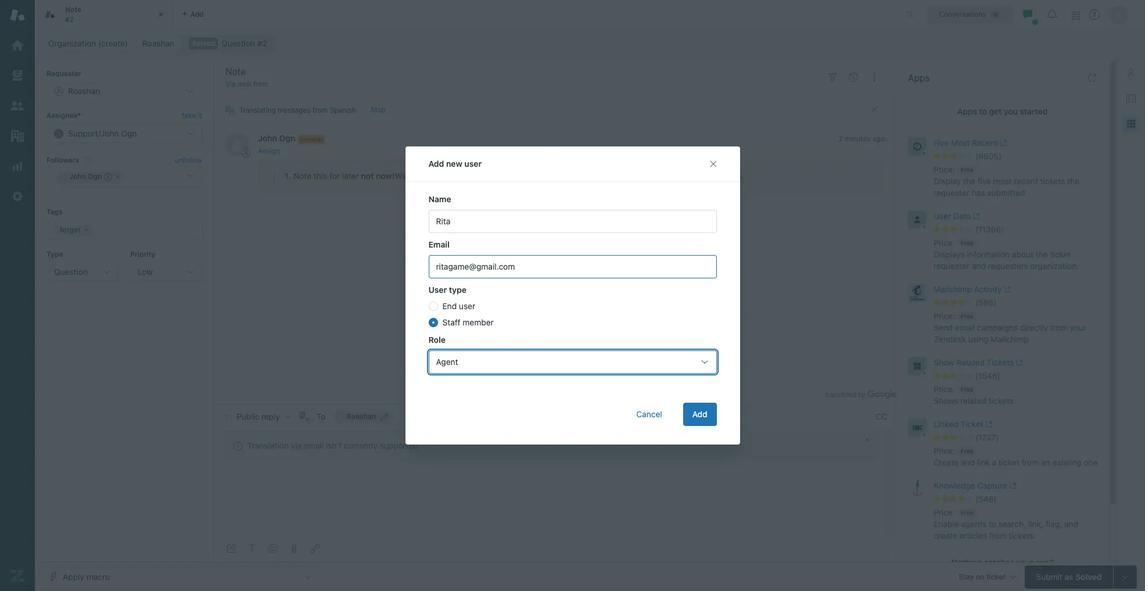 Task type: vqa. For each thing, say whether or not it's contained in the screenshot.


Task type: locate. For each thing, give the bounding box(es) containing it.
(opens in a new tab) image inside show related tickets link
[[1015, 359, 1024, 366]]

your left eye? at the bottom right of page
[[1017, 558, 1034, 567]]

member
[[463, 317, 494, 327]]

(opens in a new tab) image for capture
[[1008, 483, 1017, 490]]

1 horizontal spatial mailchimp
[[991, 334, 1030, 344]]

mailchimp down displays at right
[[934, 284, 973, 294]]

price: up 'enable'
[[934, 508, 956, 517]]

solved right roashan "link" at the top left of the page
[[192, 39, 215, 48]]

translating
[[240, 106, 276, 114]]

one
[[1084, 458, 1098, 467]]

0 vertical spatial your
[[1071, 323, 1087, 333]]

tickets
[[988, 358, 1015, 367]]

1 vertical spatial apps
[[958, 106, 978, 116]]

free up using
[[961, 313, 974, 320]]

apps
[[909, 73, 930, 83], [958, 106, 978, 116]]

submit as solved
[[1037, 572, 1103, 582]]

five
[[978, 176, 992, 186]]

note
[[65, 5, 81, 14], [294, 171, 312, 181]]

and
[[973, 261, 987, 271], [961, 458, 975, 467], [1065, 519, 1079, 529]]

1 vertical spatial note
[[294, 171, 312, 181]]

price: inside price: free create and link a ticket from an existing one
[[934, 446, 956, 456]]

staff member
[[443, 317, 494, 327]]

tabs tab list
[[35, 0, 894, 29]]

1 vertical spatial tickets
[[989, 396, 1014, 406]]

tickets inside 'price: free display the five most recent tickets the requester has submitted'
[[1041, 176, 1066, 186]]

0 horizontal spatial user
[[429, 285, 447, 295]]

free down "ticket" at the bottom
[[961, 448, 974, 455]]

web
[[238, 80, 251, 88]]

your right directly
[[1071, 323, 1087, 333]]

0 vertical spatial user
[[934, 211, 952, 221]]

and inside "price: free displays information about the ticket requester and requesters organization."
[[973, 261, 987, 271]]

(opens in a new tab) image up 4 stars. 585 reviews. element
[[1003, 286, 1012, 293]]

0 horizontal spatial tickets
[[989, 396, 1014, 406]]

1 vertical spatial currently
[[344, 441, 378, 451]]

the right recent
[[1068, 176, 1080, 186]]

1 vertical spatial user
[[429, 285, 447, 295]]

1 horizontal spatial tickets
[[1041, 176, 1066, 186]]

1 vertical spatial ticket
[[999, 458, 1020, 467]]

mailchimp activity
[[934, 284, 1003, 294]]

(opens in a new tab) image
[[999, 140, 1008, 147], [972, 213, 981, 220], [1003, 286, 1012, 293], [1015, 359, 1024, 366]]

note up #2
[[65, 5, 81, 14]]

insert emojis image
[[269, 544, 278, 553]]

free up displays at right
[[961, 240, 974, 246]]

assignee*
[[47, 111, 81, 120]]

organization
[[48, 38, 96, 48]]

price: up shows
[[934, 384, 956, 394]]

main element
[[0, 0, 35, 591]]

2 horizontal spatial the
[[1068, 176, 1080, 186]]

the up organization.
[[1037, 249, 1049, 259]]

add inside button
[[693, 409, 708, 419]]

to
[[980, 106, 988, 116], [643, 171, 651, 181], [989, 519, 997, 529]]

0 vertical spatial email
[[956, 323, 976, 333]]

1 vertical spatial requester
[[934, 261, 970, 271]]

campaigns
[[978, 323, 1019, 333]]

translation
[[248, 441, 289, 451]]

mailchimp activity image
[[909, 284, 927, 302]]

tab
[[35, 0, 174, 29]]

1 vertical spatial user
[[459, 301, 476, 311]]

admin image
[[10, 189, 25, 204]]

ticket for the
[[1051, 249, 1072, 259]]

1 horizontal spatial apps
[[958, 106, 978, 116]]

agent
[[436, 357, 458, 367]]

messages
[[278, 106, 311, 114]]

ticket inside "price: free displays information about the ticket requester and requesters organization."
[[1051, 249, 1072, 259]]

five most recent link
[[934, 137, 1081, 151]]

(opens in a new tab) image for user data
[[972, 213, 981, 220]]

experiencing
[[455, 171, 503, 181]]

2 vertical spatial and
[[1065, 519, 1079, 529]]

user inside dialog
[[429, 285, 447, 295]]

eye?
[[1036, 558, 1054, 567]]

roashan right roashan@gmail.com image
[[347, 412, 376, 421]]

get
[[990, 106, 1003, 116], [608, 171, 621, 181]]

1 horizontal spatial the
[[1037, 249, 1049, 259]]

2 horizontal spatial to
[[989, 519, 997, 529]]

capture
[[978, 481, 1008, 491]]

0 vertical spatial to
[[980, 106, 988, 116]]

(11366)
[[976, 224, 1005, 234]]

(opens in a new tab) image up (8605)
[[999, 140, 1008, 147]]

1 horizontal spatial email
[[956, 323, 976, 333]]

format text image
[[248, 544, 257, 553]]

price: inside 'price: free display the five most recent tickets the requester has submitted'
[[934, 165, 956, 174]]

price: up displays at right
[[934, 238, 956, 248]]

you right 'back' at right top
[[653, 171, 667, 181]]

2 vertical spatial to
[[989, 519, 997, 529]]

free inside price: free shows related tickets
[[961, 386, 974, 393]]

your
[[1071, 323, 1087, 333], [1017, 558, 1034, 567]]

Name field
[[429, 210, 717, 233]]

ticket up organization.
[[1051, 249, 1072, 259]]

the
[[964, 176, 976, 186], [1068, 176, 1080, 186], [1037, 249, 1049, 259]]

john ogn link
[[258, 133, 296, 143]]

question
[[54, 267, 88, 277]]

recent
[[973, 138, 999, 148]]

1 vertical spatial solved
[[1076, 572, 1103, 582]]

from left spanish at the top left of the page
[[313, 106, 328, 114]]

catches
[[985, 558, 1015, 567]]

knowledge image
[[1127, 94, 1137, 103]]

to right 'back' at right top
[[643, 171, 651, 181]]

and right flag,
[[1065, 519, 1079, 529]]

0 horizontal spatial ticket
[[999, 458, 1020, 467]]

roashan
[[142, 38, 175, 48], [347, 412, 376, 421]]

price: inside price: free shows related tickets
[[934, 384, 956, 394]]

0 horizontal spatial roashan
[[142, 38, 175, 48]]

price: free enable agents to search, link, flag, and create articles from tickets.
[[934, 508, 1079, 541]]

as left soon at right
[[669, 171, 677, 181]]

roashan@gmail.com image
[[335, 412, 345, 422]]

draft mode image
[[227, 544, 236, 553]]

0 vertical spatial get
[[990, 106, 1003, 116]]

views image
[[10, 68, 25, 83]]

secondary element
[[35, 32, 1146, 55]]

2 requester from the top
[[934, 261, 970, 271]]

low button
[[130, 263, 202, 281]]

5 price: from the top
[[934, 446, 956, 456]]

add right cancel
[[693, 409, 708, 419]]

as right soon at right
[[700, 171, 709, 181]]

roashan down close image
[[142, 38, 175, 48]]

0 horizontal spatial apps
[[909, 73, 930, 83]]

0 vertical spatial (opens in a new tab) image
[[984, 421, 993, 428]]

4 price: from the top
[[934, 384, 956, 394]]

translation via email isn't currently supported.
[[248, 441, 421, 451]]

(opens in a new tab) image inside mailchimp activity link
[[1003, 286, 1012, 293]]

(opens in a new tab) image up 4 stars. 548 reviews. element
[[1008, 483, 1017, 490]]

price: free shows related tickets
[[934, 384, 1014, 406]]

0 vertical spatial and
[[973, 261, 987, 271]]

and inside price: free enable agents to search, link, flag, and create articles from tickets.
[[1065, 519, 1079, 529]]

free up related
[[961, 386, 974, 393]]

has
[[973, 188, 986, 198]]

the inside "price: free displays information about the ticket requester and requesters organization."
[[1037, 249, 1049, 259]]

price:
[[934, 165, 956, 174], [934, 238, 956, 248], [934, 311, 956, 321], [934, 384, 956, 394], [934, 446, 956, 456], [934, 508, 956, 517]]

user left type
[[429, 285, 447, 295]]

2 price: from the top
[[934, 238, 956, 248]]

1 horizontal spatial currently
[[419, 171, 452, 181]]

free for and
[[961, 448, 974, 455]]

assign
[[258, 146, 280, 155]]

4 stars. 585 reviews. element
[[934, 298, 1102, 308]]

0 horizontal spatial as
[[669, 171, 677, 181]]

tickets.
[[1010, 531, 1037, 541]]

from right directly
[[1051, 323, 1068, 333]]

(opens in a new tab) image up 3 stars. 1546 reviews. element
[[1015, 359, 1024, 366]]

0 vertical spatial roashan
[[142, 38, 175, 48]]

currently down new at the top
[[419, 171, 452, 181]]

1 free from the top
[[961, 166, 974, 173]]

0 vertical spatial mailchimp
[[934, 284, 973, 294]]

0 horizontal spatial to
[[643, 171, 651, 181]]

2 free from the top
[[961, 240, 974, 246]]

price: up the create
[[934, 446, 956, 456]]

(opens in a new tab) image inside knowledge capture link
[[1008, 483, 1017, 490]]

reporting image
[[10, 159, 25, 174]]

(opens in a new tab) image inside five most recent link
[[999, 140, 1008, 147]]

(opens in a new tab) image inside user data link
[[972, 213, 981, 220]]

as
[[669, 171, 677, 181], [700, 171, 709, 181], [1065, 572, 1074, 582]]

you left "started"
[[1005, 106, 1019, 116]]

price: inside price: free enable agents to search, link, flag, and create articles from tickets.
[[934, 508, 956, 517]]

supported.
[[380, 441, 421, 451]]

price: up display
[[934, 165, 956, 174]]

5 free from the top
[[961, 448, 974, 455]]

ticket inside price: free create and link a ticket from an existing one
[[999, 458, 1020, 467]]

free for related
[[961, 386, 974, 393]]

price: free create and link a ticket from an existing one
[[934, 446, 1098, 467]]

organizations image
[[10, 128, 25, 144]]

zendesk image
[[10, 569, 25, 584]]

Public reply composer text field
[[220, 463, 883, 487]]

user left data
[[934, 211, 952, 221]]

tickets right recent
[[1041, 176, 1066, 186]]

(opens in a new tab) image up (1727)
[[984, 421, 993, 428]]

1 horizontal spatial user
[[934, 211, 952, 221]]

1 horizontal spatial roashan
[[347, 412, 376, 421]]

1 price: from the top
[[934, 165, 956, 174]]

from down search,
[[990, 531, 1007, 541]]

get started image
[[10, 38, 25, 53]]

ticket for a
[[999, 458, 1020, 467]]

get help image
[[1090, 9, 1101, 20]]

0 vertical spatial note
[[65, 5, 81, 14]]

price: for display
[[934, 165, 956, 174]]

five
[[934, 138, 950, 148]]

0 vertical spatial requester
[[934, 188, 970, 198]]

to right agents on the right bottom
[[989, 519, 997, 529]]

(opens in a new tab) image for five most recent
[[999, 140, 1008, 147]]

end user
[[443, 301, 476, 311]]

price: free displays information about the ticket requester and requesters organization.
[[934, 238, 1080, 271]]

1 vertical spatial email
[[304, 441, 324, 451]]

1 vertical spatial your
[[1017, 558, 1034, 567]]

1 vertical spatial you
[[653, 171, 667, 181]]

(opens in a new tab) image
[[984, 421, 993, 428], [1008, 483, 1017, 490]]

Subject field
[[223, 65, 820, 78]]

(opens in a new tab) image up "(11366)"
[[972, 213, 981, 220]]

knowledge capture image
[[909, 480, 927, 499]]

free inside price: free enable agents to search, link, flag, and create articles from tickets.
[[961, 509, 974, 516]]

(opens in a new tab) image for ticket
[[984, 421, 993, 428]]

to up 'recent'
[[980, 106, 988, 116]]

five most recent image
[[909, 137, 927, 156]]

price: inside "price: free displays information about the ticket requester and requesters organization."
[[934, 238, 956, 248]]

zendesk support image
[[10, 8, 25, 23]]

and down information
[[973, 261, 987, 271]]

0 horizontal spatial currently
[[344, 441, 378, 451]]

linked
[[934, 419, 959, 429]]

unfollow button
[[175, 155, 202, 166]]

user for user data
[[934, 211, 952, 221]]

unfollow
[[175, 156, 202, 165]]

email inside price: free send email campaigns directly from your zendesk using mailchimp
[[956, 323, 976, 333]]

1 vertical spatial add
[[693, 409, 708, 419]]

currently right isn't
[[344, 441, 378, 451]]

price: for create
[[934, 446, 956, 456]]

edit user image
[[381, 413, 389, 421]]

add attachment image
[[290, 544, 299, 553]]

take it
[[182, 111, 202, 120]]

flag,
[[1046, 519, 1063, 529]]

mailchimp down campaigns
[[991, 334, 1030, 344]]

we're
[[395, 171, 417, 181]]

0 horizontal spatial email
[[304, 441, 324, 451]]

price: up send
[[934, 311, 956, 321]]

translation via email isn't currently supported. alert
[[224, 432, 879, 461]]

tab containing note
[[35, 0, 174, 29]]

free inside 'price: free display the five most recent tickets the requester has submitted'
[[961, 166, 974, 173]]

unusually
[[505, 171, 540, 181]]

get left 'back' at right top
[[608, 171, 621, 181]]

free for email
[[961, 313, 974, 320]]

1 horizontal spatial your
[[1071, 323, 1087, 333]]

3 stars. 1727 reviews. element
[[934, 433, 1102, 443]]

3 price: from the top
[[934, 311, 956, 321]]

ticket right the a
[[999, 458, 1020, 467]]

note left the this
[[294, 171, 312, 181]]

1 vertical spatial mailchimp
[[991, 334, 1030, 344]]

4 free from the top
[[961, 386, 974, 393]]

the up has
[[964, 176, 976, 186]]

related
[[957, 358, 985, 367]]

(8605)
[[976, 151, 1002, 161]]

free inside "price: free displays information about the ticket requester and requesters organization."
[[961, 240, 974, 246]]

6 price: from the top
[[934, 508, 956, 517]]

solved right the submit
[[1076, 572, 1103, 582]]

from left an
[[1022, 458, 1040, 467]]

knowledge
[[934, 481, 976, 491]]

0 vertical spatial solved
[[192, 39, 215, 48]]

0 vertical spatial you
[[1005, 106, 1019, 116]]

free
[[961, 166, 974, 173], [961, 240, 974, 246], [961, 313, 974, 320], [961, 386, 974, 393], [961, 448, 974, 455], [961, 509, 974, 516]]

close image
[[865, 437, 872, 444]]

1 vertical spatial get
[[608, 171, 621, 181]]

(opens in a new tab) image inside "linked ticket" link
[[984, 421, 993, 428]]

from inside price: free send email campaigns directly from your zendesk using mailchimp
[[1051, 323, 1068, 333]]

we'll
[[588, 171, 606, 181]]

tickets up "linked ticket" link
[[989, 396, 1014, 406]]

note inside tabs tab list
[[65, 5, 81, 14]]

mailchimp inside price: free send email campaigns directly from your zendesk using mailchimp
[[991, 334, 1030, 344]]

1 vertical spatial to
[[643, 171, 651, 181]]

add for add new user
[[429, 159, 444, 169]]

0 vertical spatial ticket
[[1051, 249, 1072, 259]]

1 requester from the top
[[934, 188, 970, 198]]

and left link on the right of page
[[961, 458, 975, 467]]

0 vertical spatial apps
[[909, 73, 930, 83]]

via web form
[[226, 80, 269, 88]]

1 horizontal spatial note
[[294, 171, 312, 181]]

free inside price: free send email campaigns directly from your zendesk using mailchimp
[[961, 313, 974, 320]]

cancel
[[637, 409, 663, 419]]

apps to get you started
[[958, 106, 1048, 116]]

search,
[[999, 519, 1027, 529]]

most
[[994, 176, 1013, 186]]

0 horizontal spatial get
[[608, 171, 621, 181]]

0 horizontal spatial solved
[[192, 39, 215, 48]]

free up display
[[961, 166, 974, 173]]

add for add
[[693, 409, 708, 419]]

as right the submit
[[1065, 572, 1074, 582]]

1 horizontal spatial you
[[1005, 106, 1019, 116]]

0 horizontal spatial add
[[429, 159, 444, 169]]

email right via
[[304, 441, 324, 451]]

requester down displays at right
[[934, 261, 970, 271]]

1 horizontal spatial (opens in a new tab) image
[[1008, 483, 1017, 490]]

user up experiencing
[[465, 159, 482, 169]]

6 free from the top
[[961, 509, 974, 516]]

displays
[[934, 249, 966, 259]]

1 vertical spatial roashan
[[347, 412, 376, 421]]

ticket
[[1051, 249, 1072, 259], [999, 458, 1020, 467]]

1 vertical spatial (opens in a new tab) image
[[1008, 483, 1017, 490]]

email up using
[[956, 323, 976, 333]]

1 vertical spatial and
[[961, 458, 975, 467]]

free up agents on the right bottom
[[961, 509, 974, 516]]

1 horizontal spatial ticket
[[1051, 249, 1072, 259]]

user for user type
[[429, 285, 447, 295]]

apps for apps
[[909, 73, 930, 83]]

add left new at the top
[[429, 159, 444, 169]]

1 horizontal spatial add
[[693, 409, 708, 419]]

link
[[978, 458, 991, 467]]

0 vertical spatial tickets
[[1041, 176, 1066, 186]]

about
[[1013, 249, 1034, 259]]

user up 'staff member'
[[459, 301, 476, 311]]

price: inside price: free send email campaigns directly from your zendesk using mailchimp
[[934, 311, 956, 321]]

0 horizontal spatial (opens in a new tab) image
[[984, 421, 993, 428]]

0 vertical spatial user
[[465, 159, 482, 169]]

get up 'recent'
[[990, 106, 1003, 116]]

requester down display
[[934, 188, 970, 198]]

0 horizontal spatial note
[[65, 5, 81, 14]]

3 free from the top
[[961, 313, 974, 320]]

0 vertical spatial add
[[429, 159, 444, 169]]

free inside price: free create and link a ticket from an existing one
[[961, 448, 974, 455]]

price: for enable
[[934, 508, 956, 517]]



Task type: describe. For each thing, give the bounding box(es) containing it.
4 stars. 548 reviews. element
[[934, 494, 1102, 505]]

from inside price: free create and link a ticket from an existing one
[[1022, 458, 1040, 467]]

tickets inside price: free shows related tickets
[[989, 396, 1014, 406]]

note #2
[[65, 5, 81, 24]]

existing
[[1053, 458, 1082, 467]]

note for this
[[294, 171, 312, 181]]

price: free display the five most recent tickets the requester has submitted
[[934, 165, 1080, 198]]

price: for send
[[934, 311, 956, 321]]

user data link
[[934, 210, 1081, 224]]

tags
[[47, 208, 63, 216]]

show
[[934, 358, 955, 367]]

for
[[330, 171, 340, 181]]

take
[[182, 111, 196, 120]]

0 horizontal spatial the
[[964, 176, 976, 186]]

email inside translation via email isn't currently supported. alert
[[304, 441, 324, 451]]

end
[[443, 301, 457, 311]]

from inside price: free enable agents to search, link, flag, and create articles from tickets.
[[990, 531, 1007, 541]]

isn't
[[326, 441, 342, 451]]

close image
[[155, 9, 167, 20]]

type
[[47, 250, 63, 258]]

2 horizontal spatial as
[[1065, 572, 1074, 582]]

now!
[[376, 171, 395, 181]]

free for agents
[[961, 509, 974, 516]]

not
[[361, 171, 374, 181]]

question button
[[47, 263, 119, 281]]

agents
[[962, 519, 987, 529]]

price: for displays
[[934, 238, 956, 248]]

close modal image
[[709, 159, 718, 169]]

zendesk products image
[[1073, 11, 1081, 19]]

form
[[253, 80, 269, 88]]

mailchimp activity link
[[934, 284, 1081, 298]]

stop button
[[363, 101, 394, 119]]

your inside price: free send email campaigns directly from your zendesk using mailchimp
[[1071, 323, 1087, 333]]

john ogn internal assign
[[258, 133, 323, 155]]

roashan link
[[135, 35, 182, 52]]

apps image
[[1127, 119, 1137, 128]]

0 horizontal spatial mailchimp
[[934, 284, 973, 294]]

show related tickets link
[[934, 357, 1081, 371]]

apps for apps to get you started
[[958, 106, 978, 116]]

(opens in a new tab) image for mailchimp activity
[[1003, 286, 1012, 293]]

via
[[291, 441, 302, 451]]

to
[[317, 412, 326, 422]]

and for (11366)
[[973, 261, 987, 271]]

add new user dialog
[[406, 147, 740, 445]]

note for #2
[[65, 5, 81, 14]]

0 horizontal spatial you
[[653, 171, 667, 181]]

roashan inside roashan "link"
[[142, 38, 175, 48]]

price: free send email campaigns directly from your zendesk using mailchimp
[[934, 311, 1087, 344]]

3 stars. 11366 reviews. element
[[934, 224, 1102, 235]]

organization (create)
[[48, 38, 128, 48]]

create
[[934, 531, 958, 541]]

cc button
[[876, 412, 888, 422]]

requester inside 'price: free display the five most recent tickets the requester has submitted'
[[934, 188, 970, 198]]

related
[[961, 396, 987, 406]]

to inside price: free enable agents to search, link, flag, and create articles from tickets.
[[989, 519, 997, 529]]

(585)
[[976, 298, 997, 308]]

five most recent
[[934, 138, 999, 148]]

organization (create) button
[[41, 35, 136, 52]]

0 horizontal spatial your
[[1017, 558, 1034, 567]]

conversations
[[940, 10, 987, 18]]

assign button
[[258, 146, 280, 156]]

high
[[543, 171, 559, 181]]

(1546)
[[976, 371, 1001, 381]]

user data image
[[909, 210, 927, 229]]

agent button
[[429, 351, 717, 374]]

email
[[429, 240, 450, 249]]

1 horizontal spatial get
[[990, 106, 1003, 116]]

crossicon image
[[300, 412, 309, 422]]

and for (548)
[[1065, 519, 1079, 529]]

cc
[[876, 412, 888, 422]]

3 stars. 1546 reviews. element
[[934, 371, 1102, 381]]

3 stars. 8605 reviews. element
[[934, 151, 1102, 162]]

currently inside translation via email isn't currently supported. alert
[[344, 441, 378, 451]]

recent
[[1015, 176, 1039, 186]]

a
[[993, 458, 997, 467]]

events image
[[849, 73, 859, 82]]

avatar image
[[226, 133, 249, 156]]

price: for shows
[[934, 384, 956, 394]]

submit
[[1037, 572, 1063, 582]]

soon
[[680, 171, 698, 181]]

show related tickets image
[[909, 357, 927, 376]]

linked ticket link
[[934, 419, 1081, 433]]

back
[[623, 171, 641, 181]]

most
[[952, 138, 970, 148]]

low
[[138, 267, 153, 277]]

display
[[934, 176, 962, 186]]

1 horizontal spatial as
[[700, 171, 709, 181]]

link,
[[1029, 519, 1044, 529]]

ogn
[[279, 133, 296, 143]]

knowledge capture
[[934, 481, 1008, 491]]

it
[[198, 111, 202, 120]]

customer context image
[[1127, 68, 1137, 77]]

Email field
[[429, 255, 717, 278]]

requesters
[[989, 261, 1029, 271]]

requester inside "price: free displays information about the ticket requester and requesters organization."
[[934, 261, 970, 271]]

spanish
[[330, 106, 356, 114]]

priority
[[130, 250, 155, 258]]

this
[[314, 171, 328, 181]]

2 minutes ago text field
[[839, 135, 885, 143]]

1 horizontal spatial solved
[[1076, 572, 1103, 582]]

and inside price: free create and link a ticket from an existing one
[[961, 458, 975, 467]]

minutes
[[845, 135, 871, 143]]

conversations button
[[927, 5, 1013, 24]]

solved inside secondary element
[[192, 39, 215, 48]]

ago
[[873, 135, 885, 143]]

customers image
[[10, 98, 25, 113]]

0 vertical spatial currently
[[419, 171, 452, 181]]

stop
[[371, 105, 386, 114]]

add link (cmd k) image
[[310, 544, 320, 553]]

free for information
[[961, 240, 974, 246]]

note this for later not now! we're currently experiencing unusually high traffic. we'll get back to you as soon as possible.
[[294, 171, 744, 181]]

2
[[839, 135, 843, 143]]

possible.
[[711, 171, 744, 181]]

enable
[[934, 519, 960, 529]]

shows
[[934, 396, 959, 406]]

free for the
[[961, 166, 974, 173]]

(opens in a new tab) image for show related tickets
[[1015, 359, 1024, 366]]

1 horizontal spatial to
[[980, 106, 988, 116]]

solved link
[[182, 35, 275, 52]]

activity
[[975, 284, 1003, 294]]

add new user
[[429, 159, 482, 169]]

using
[[969, 334, 989, 344]]

send
[[934, 323, 954, 333]]

information
[[968, 249, 1011, 259]]

linked ticket image
[[909, 419, 927, 437]]



